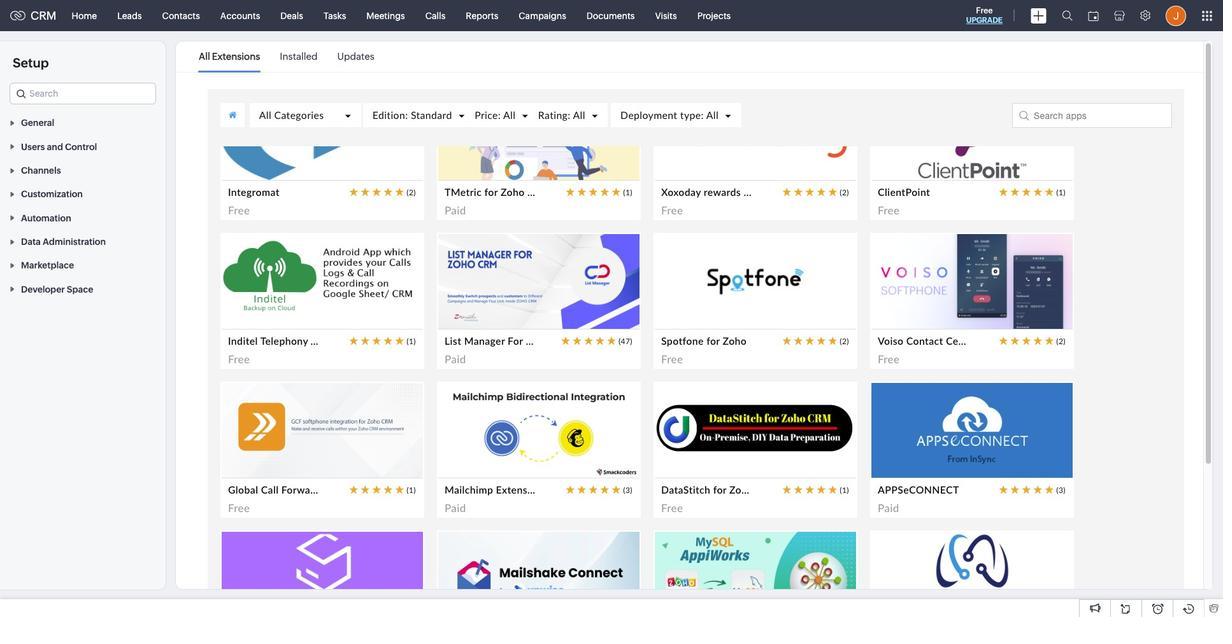 Task type: vqa. For each thing, say whether or not it's contained in the screenshot.
Contacts
yes



Task type: describe. For each thing, give the bounding box(es) containing it.
calendar image
[[1088, 11, 1099, 21]]

profile element
[[1158, 0, 1194, 31]]

contacts
[[162, 11, 200, 21]]

developer space
[[21, 285, 93, 295]]

channels
[[21, 166, 61, 176]]

search element
[[1054, 0, 1080, 31]]

installed
[[280, 51, 318, 62]]

users and control
[[21, 142, 97, 152]]

marketplace
[[21, 261, 74, 271]]

setup
[[13, 55, 49, 70]]

leads link
[[107, 0, 152, 31]]

and
[[47, 142, 63, 152]]

customization button
[[0, 182, 166, 206]]

customization
[[21, 189, 83, 200]]

marketplace button
[[0, 254, 166, 277]]

campaigns
[[519, 11, 566, 21]]

data administration button
[[0, 230, 166, 254]]

automation button
[[0, 206, 166, 230]]

visits link
[[645, 0, 687, 31]]

projects link
[[687, 0, 741, 31]]

documents
[[587, 11, 635, 21]]

tasks link
[[313, 0, 356, 31]]

accounts
[[220, 11, 260, 21]]

crm link
[[10, 9, 56, 22]]

extensions
[[212, 51, 260, 62]]

create menu image
[[1031, 8, 1047, 23]]

users and control button
[[0, 135, 166, 158]]

developer
[[21, 285, 65, 295]]

deals
[[281, 11, 303, 21]]

free upgrade
[[966, 6, 1003, 25]]

developer space button
[[0, 277, 166, 301]]

home link
[[62, 0, 107, 31]]

create menu element
[[1023, 0, 1054, 31]]

home
[[72, 11, 97, 21]]

leads
[[117, 11, 142, 21]]

data
[[21, 237, 41, 247]]



Task type: locate. For each thing, give the bounding box(es) containing it.
projects
[[697, 11, 731, 21]]

deals link
[[270, 0, 313, 31]]

tasks
[[324, 11, 346, 21]]

reports link
[[456, 0, 509, 31]]

general button
[[0, 111, 166, 135]]

automation
[[21, 213, 71, 223]]

upgrade
[[966, 16, 1003, 25]]

all extensions
[[199, 51, 260, 62]]

meetings link
[[356, 0, 415, 31]]

control
[[65, 142, 97, 152]]

meetings
[[367, 11, 405, 21]]

general
[[21, 118, 54, 128]]

documents link
[[576, 0, 645, 31]]

users
[[21, 142, 45, 152]]

contacts link
[[152, 0, 210, 31]]

space
[[67, 285, 93, 295]]

all
[[199, 51, 210, 62]]

visits
[[655, 11, 677, 21]]

reports
[[466, 11, 498, 21]]

calls
[[425, 11, 445, 21]]

administration
[[43, 237, 106, 247]]

installed link
[[280, 42, 318, 71]]

search image
[[1062, 10, 1073, 21]]

updates link
[[337, 42, 374, 71]]

accounts link
[[210, 0, 270, 31]]

None field
[[10, 83, 156, 104]]

profile image
[[1166, 5, 1186, 26]]

calls link
[[415, 0, 456, 31]]

data administration
[[21, 237, 106, 247]]

free
[[976, 6, 993, 15]]

updates
[[337, 51, 374, 62]]

Search text field
[[10, 83, 155, 104]]

campaigns link
[[509, 0, 576, 31]]

channels button
[[0, 158, 166, 182]]

all extensions link
[[199, 42, 260, 71]]

crm
[[31, 9, 56, 22]]



